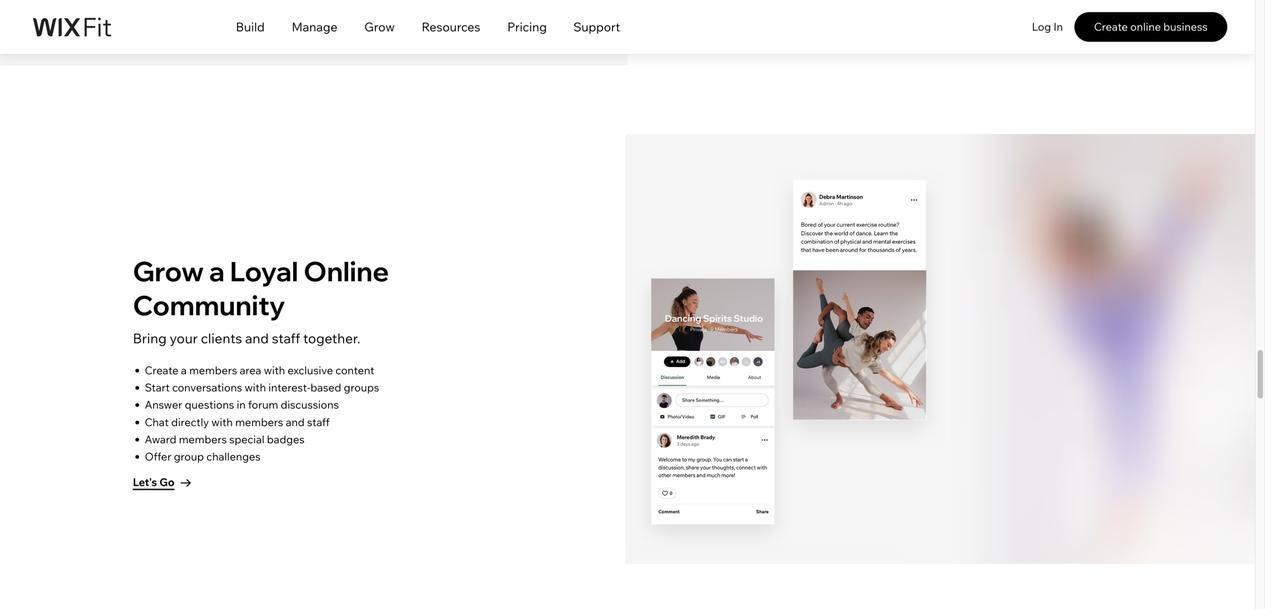 Task type: describe. For each thing, give the bounding box(es) containing it.
clients
[[201, 330, 242, 347]]

let's
[[133, 476, 157, 489]]

0 vertical spatial staff
[[272, 330, 300, 347]]

groups
[[344, 381, 379, 394]]

award
[[145, 433, 176, 446]]

exclusive
[[288, 364, 333, 377]]

log in link
[[1028, 12, 1068, 42]]

build
[[236, 19, 265, 34]]

forum
[[248, 398, 278, 412]]

based
[[311, 381, 341, 394]]

online
[[1131, 20, 1162, 33]]

together.
[[303, 330, 361, 347]]

bring
[[133, 330, 167, 347]]

online
[[304, 254, 389, 288]]

content
[[336, 364, 375, 377]]

pricing link
[[494, 16, 561, 47]]

1 vertical spatial members
[[235, 415, 283, 429]]

support
[[574, 19, 621, 34]]

0 vertical spatial members
[[189, 364, 237, 377]]

a for grow
[[209, 254, 225, 288]]

0 vertical spatial with
[[264, 364, 285, 377]]

and inside create a members area with exclusive content start conversations with interest-based groups answer questions in forum discussions chat directly with members and staff award members special badges offer group challenges
[[286, 415, 305, 429]]

loyal
[[230, 254, 298, 288]]

0 horizontal spatial and
[[245, 330, 269, 347]]

pricing
[[508, 19, 547, 34]]

create a members area with exclusive content start conversations with interest-based groups answer questions in forum discussions chat directly with members and staff award members special badges offer group challenges
[[145, 364, 379, 463]]

create online business
[[1095, 20, 1208, 33]]

site element
[[222, 16, 634, 47]]

start
[[145, 381, 170, 394]]

special
[[229, 433, 265, 446]]

create for create online business
[[1095, 20, 1128, 33]]

your
[[170, 330, 198, 347]]



Task type: vqa. For each thing, say whether or not it's contained in the screenshot.
CREATE ONLINE BUSINESS link
yes



Task type: locate. For each thing, give the bounding box(es) containing it.
create online business link
[[1075, 12, 1228, 42]]

with down area
[[245, 381, 266, 394]]

in
[[1054, 20, 1064, 33]]

badges
[[267, 433, 305, 446]]

members down directly
[[179, 433, 227, 446]]

business
[[1164, 20, 1208, 33]]

create left the online
[[1095, 20, 1128, 33]]

and up the badges
[[286, 415, 305, 429]]

staff inside create a members area with exclusive content start conversations with interest-based groups answer questions in forum discussions chat directly with members and staff award members special badges offer group challenges
[[307, 415, 330, 429]]

1 horizontal spatial create
[[1095, 20, 1128, 33]]

members down forum
[[235, 415, 283, 429]]

a
[[209, 254, 225, 288], [181, 364, 187, 377]]

in
[[237, 398, 246, 412]]

a left the loyal
[[209, 254, 225, 288]]

0 horizontal spatial create
[[145, 364, 179, 377]]

create inside create online business 'link'
[[1095, 20, 1128, 33]]

manage
[[292, 19, 338, 34]]

community
[[133, 288, 285, 322]]

1 horizontal spatial a
[[209, 254, 225, 288]]

a inside 'grow a loyal online community'
[[209, 254, 225, 288]]

1 horizontal spatial grow
[[365, 19, 395, 34]]

0 vertical spatial grow
[[365, 19, 395, 34]]

2 vertical spatial members
[[179, 433, 227, 446]]

2 vertical spatial with
[[212, 415, 233, 429]]

grow inside site element
[[365, 19, 395, 34]]

staff down discussions
[[307, 415, 330, 429]]

let's go
[[133, 476, 175, 489]]

members
[[189, 364, 237, 377], [235, 415, 283, 429], [179, 433, 227, 446]]

a inside create a members area with exclusive content start conversations with interest-based groups answer questions in forum discussions chat directly with members and staff award members special badges offer group challenges
[[181, 364, 187, 377]]

directly
[[171, 415, 209, 429]]

grow a loyal online community
[[133, 254, 389, 322]]

grow for grow a loyal online community
[[133, 254, 204, 288]]

staff up 'exclusive' at the left
[[272, 330, 300, 347]]

0 vertical spatial create
[[1095, 20, 1128, 33]]

grow inside 'grow a loyal online community'
[[133, 254, 204, 288]]

with down questions
[[212, 415, 233, 429]]

challenges
[[206, 450, 261, 463]]

area
[[240, 364, 261, 377]]

resources
[[422, 19, 481, 34]]

0 vertical spatial and
[[245, 330, 269, 347]]

answer
[[145, 398, 182, 412]]

questions
[[185, 398, 234, 412]]

1 vertical spatial create
[[145, 364, 179, 377]]

go
[[160, 476, 175, 489]]

1 horizontal spatial staff
[[307, 415, 330, 429]]

0 horizontal spatial staff
[[272, 330, 300, 347]]

with
[[264, 364, 285, 377], [245, 381, 266, 394], [212, 415, 233, 429]]

log
[[1032, 20, 1052, 33]]

1 horizontal spatial and
[[286, 415, 305, 429]]

with up interest-
[[264, 364, 285, 377]]

conversations
[[172, 381, 242, 394]]

create for create a members area with exclusive content start conversations with interest-based groups answer questions in forum discussions chat directly with members and staff award members special badges offer group challenges
[[145, 364, 179, 377]]

fitness community management software image
[[621, 238, 806, 565]]

chat
[[145, 415, 169, 429]]

a women performing ballet image
[[626, 134, 1256, 564]]

discussions
[[281, 398, 339, 412]]

a for create
[[181, 364, 187, 377]]

0 vertical spatial a
[[209, 254, 225, 288]]

create up start
[[145, 364, 179, 377]]

0 horizontal spatial a
[[181, 364, 187, 377]]

1 vertical spatial staff
[[307, 415, 330, 429]]

and
[[245, 330, 269, 347], [286, 415, 305, 429]]

1 vertical spatial grow
[[133, 254, 204, 288]]

let's go link
[[133, 473, 191, 492]]

grouph 8.png image
[[0, 0, 628, 65]]

staff
[[272, 330, 300, 347], [307, 415, 330, 429]]

1 vertical spatial a
[[181, 364, 187, 377]]

and up area
[[245, 330, 269, 347]]

interest-
[[269, 381, 311, 394]]

group
[[174, 450, 204, 463]]

offer
[[145, 450, 171, 463]]

0 horizontal spatial grow
[[133, 254, 204, 288]]

1 vertical spatial with
[[245, 381, 266, 394]]

a up conversations
[[181, 364, 187, 377]]

grow for grow
[[365, 19, 395, 34]]

ballet studio owner using community mana image
[[750, 141, 970, 458]]

log in
[[1032, 20, 1064, 33]]

grow
[[365, 19, 395, 34], [133, 254, 204, 288]]

create inside create a members area with exclusive content start conversations with interest-based groups answer questions in forum discussions chat directly with members and staff award members special badges offer group challenges
[[145, 364, 179, 377]]

members up conversations
[[189, 364, 237, 377]]

1 vertical spatial and
[[286, 415, 305, 429]]

create
[[1095, 20, 1128, 33], [145, 364, 179, 377]]

bring your clients and staff together.
[[133, 330, 361, 347]]



